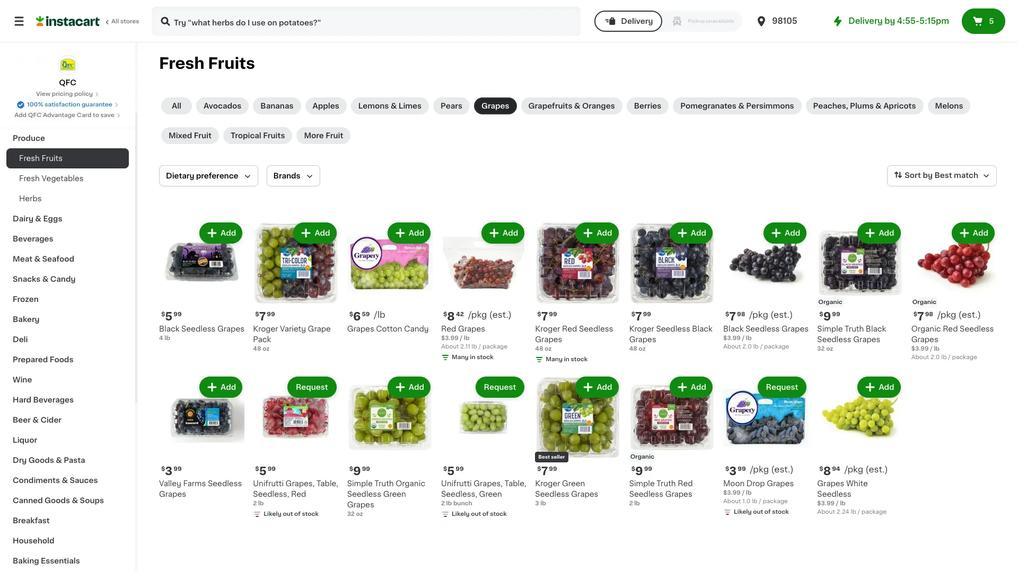 Task type: locate. For each thing, give the bounding box(es) containing it.
1 horizontal spatial 98
[[925, 312, 933, 318]]

canned goods & soups link
[[6, 491, 129, 511]]

8 inside 'element'
[[447, 311, 455, 323]]

1 horizontal spatial qfc
[[59, 79, 76, 86]]

2 horizontal spatial request
[[766, 384, 798, 392]]

0 vertical spatial goods
[[28, 457, 54, 465]]

& for limes
[[391, 102, 397, 110]]

0 horizontal spatial 32
[[347, 512, 355, 517]]

0 horizontal spatial 2.0
[[743, 344, 752, 350]]

grapes inside 'moon drop grapes $3.99 / lb about 1.0 lb / package'
[[767, 480, 794, 488]]

package inside black seedless grapes $3.99 / lb about 2.0 lb / package
[[764, 344, 789, 350]]

0 horizontal spatial simple
[[347, 480, 373, 488]]

household
[[13, 538, 54, 545]]

2 horizontal spatial out
[[753, 509, 763, 515]]

$ 7 99 for kroger red seedless grapes
[[537, 311, 557, 323]]

of down unifrutti grapes, table, seedless, green 2 lb bunch
[[482, 512, 489, 517]]

2 98 from the left
[[925, 312, 933, 318]]

fruit inside more fruit link
[[326, 132, 343, 139]]

& for candy
[[42, 276, 48, 283]]

all link
[[161, 98, 192, 115]]

1 horizontal spatial grapes,
[[474, 480, 503, 488]]

grapes inside kroger red seedless grapes 48 oz
[[535, 336, 562, 344]]

1 horizontal spatial truth
[[657, 480, 676, 488]]

$7.98 per package (estimated) element up organic red seedless grapes $3.99 / lb about 2.0 lb / package
[[911, 310, 997, 324]]

many in stock down "2.11"
[[452, 355, 494, 361]]

table,
[[317, 480, 338, 488], [505, 480, 526, 488]]

delivery by 4:55-5:15pm link
[[832, 15, 949, 28]]

recipes
[[13, 94, 44, 102]]

$ 5 99 up bunch
[[443, 466, 464, 477]]

fruits up avocados
[[208, 56, 255, 71]]

2 horizontal spatial 9
[[823, 311, 831, 323]]

all up mixed
[[172, 102, 181, 110]]

2 black from the left
[[723, 326, 744, 333]]

out down bunch
[[471, 512, 481, 517]]

Search field
[[153, 7, 580, 35]]

many in stock down kroger red seedless grapes 48 oz
[[546, 357, 588, 363]]

thanksgiving link
[[6, 108, 129, 128]]

$ left 42
[[443, 312, 447, 318]]

$7.98 per package (estimated) element for seedless
[[723, 310, 809, 324]]

1 vertical spatial 8
[[823, 466, 831, 477]]

table, for unifrutti grapes, table, seedless, red
[[317, 480, 338, 488]]

/pkg inside $8.42 per package (estimated) 'element'
[[468, 311, 487, 319]]

$ 3 99 up moon
[[725, 466, 746, 477]]

/pkg inside $3.99 per package (estimated) element
[[750, 465, 769, 474]]

dairy
[[13, 215, 33, 223]]

1 98 from the left
[[737, 312, 745, 318]]

& left limes
[[391, 102, 397, 110]]

of down 'moon drop grapes $3.99 / lb about 1.0 lb / package'
[[765, 509, 771, 515]]

3 black from the left
[[866, 326, 886, 333]]

0 vertical spatial best
[[935, 172, 952, 179]]

2 horizontal spatial green
[[562, 480, 585, 488]]

oz inside kroger seedless black grapes 48 oz
[[639, 346, 646, 352]]

(est.) for grapes   white seedless
[[866, 465, 888, 474]]

by for delivery
[[885, 17, 895, 25]]

None search field
[[152, 6, 581, 36]]

about inside grapes   white seedless $3.99 / lb about 2.24 lb / package
[[817, 509, 835, 515]]

0 horizontal spatial table,
[[317, 480, 338, 488]]

truth for black
[[845, 326, 864, 333]]

baking
[[13, 558, 39, 565]]

goods down condiments & sauces
[[45, 497, 70, 505]]

/pkg (est.) up black seedless grapes $3.99 / lb about 2.0 lb / package
[[749, 311, 793, 319]]

seedless, inside unifrutti grapes, table, seedless, red 2 lb
[[253, 491, 289, 498]]

1 horizontal spatial green
[[479, 491, 502, 498]]

48 inside kroger seedless black grapes 48 oz
[[629, 346, 637, 352]]

fruit
[[194, 132, 212, 139], [326, 132, 343, 139]]

99 up pack
[[267, 312, 275, 318]]

about inside 'moon drop grapes $3.99 / lb about 1.0 lb / package'
[[723, 499, 741, 505]]

99 for unifrutti grapes, table, seedless, green
[[456, 466, 464, 472]]

99 up simple truth red seedless grapes 2 lb
[[644, 466, 652, 472]]

1 black from the left
[[159, 326, 179, 333]]

0 horizontal spatial $ 9 99
[[349, 466, 370, 477]]

bananas
[[261, 102, 294, 110]]

1 request from the left
[[296, 384, 328, 392]]

2 48 from the left
[[535, 346, 543, 352]]

$ up valley
[[161, 466, 165, 472]]

delivery
[[849, 17, 883, 25], [621, 17, 653, 25]]

request button
[[288, 378, 335, 397], [476, 378, 524, 397], [759, 378, 806, 397]]

oz
[[263, 346, 270, 352], [545, 346, 552, 352], [826, 346, 833, 352], [639, 346, 646, 352], [356, 512, 363, 517]]

valley
[[159, 480, 181, 488]]

0 horizontal spatial fruits
[[42, 155, 63, 162]]

lemons & limes
[[358, 102, 422, 110]]

red
[[441, 326, 456, 333], [562, 326, 577, 333], [943, 326, 958, 333], [678, 480, 693, 488], [291, 491, 306, 498]]

1 horizontal spatial $ 9 99
[[631, 466, 652, 477]]

request button for red
[[288, 378, 335, 397]]

seedless inside valley farms seedless grapes
[[208, 480, 242, 488]]

1 horizontal spatial delivery
[[849, 17, 883, 25]]

0 horizontal spatial delivery
[[621, 17, 653, 25]]

goods
[[28, 457, 54, 465], [45, 497, 70, 505]]

1 horizontal spatial 2.0
[[931, 355, 940, 361]]

1 unifrutti from the left
[[253, 480, 284, 488]]

$ 9 99 for simple truth organic seedless green grapes
[[349, 466, 370, 477]]

0 horizontal spatial truth
[[375, 480, 394, 488]]

fruit for more fruit
[[326, 132, 343, 139]]

0 horizontal spatial request button
[[288, 378, 335, 397]]

beverages down dairy & eggs
[[13, 235, 53, 243]]

1 horizontal spatial request button
[[476, 378, 524, 397]]

simple for simple truth black seedless grapes
[[817, 326, 843, 333]]

$ 7 98
[[725, 311, 745, 323], [913, 311, 933, 323]]

2 request button from the left
[[476, 378, 524, 397]]

99 up valley
[[174, 466, 182, 472]]

1 horizontal spatial $7.98 per package (estimated) element
[[911, 310, 997, 324]]

Best match Sort by field
[[887, 165, 997, 187]]

simple for simple truth organic seedless green grapes
[[347, 480, 373, 488]]

best seller
[[538, 455, 565, 460]]

goods up condiments
[[28, 457, 54, 465]]

48 inside kroger variety grape pack 48 oz
[[253, 346, 261, 352]]

1 vertical spatial by
[[923, 172, 933, 179]]

1 vertical spatial 32
[[347, 512, 355, 517]]

qfc down 100%
[[28, 112, 42, 118]]

8 for grapes   white seedless
[[823, 466, 831, 477]]

2.11
[[460, 344, 470, 350]]

1 fruit from the left
[[194, 132, 212, 139]]

about inside black seedless grapes $3.99 / lb about 2.0 lb / package
[[723, 344, 741, 350]]

2 horizontal spatial of
[[765, 509, 771, 515]]

7 up pack
[[259, 311, 266, 323]]

request button for green
[[476, 378, 524, 397]]

$ 9 99 up simple truth red seedless grapes 2 lb
[[631, 466, 652, 477]]

lb inside the black seedless grapes 4 lb
[[165, 336, 170, 342]]

9
[[823, 311, 831, 323], [353, 466, 361, 477], [635, 466, 643, 477]]

$7.98 per package (estimated) element up black seedless grapes $3.99 / lb about 2.0 lb / package
[[723, 310, 809, 324]]

pasta
[[64, 457, 85, 465]]

1 horizontal spatial $ 7 98
[[913, 311, 933, 323]]

$ 9 99
[[819, 311, 840, 323], [349, 466, 370, 477], [631, 466, 652, 477]]

green inside unifrutti grapes, table, seedless, green 2 lb bunch
[[479, 491, 502, 498]]

48
[[253, 346, 261, 352], [535, 346, 543, 352], [629, 346, 637, 352]]

fresh fruits link
[[6, 148, 129, 169]]

$ up kroger red seedless grapes 48 oz
[[537, 312, 541, 318]]

99
[[174, 312, 182, 318], [267, 312, 275, 318], [549, 312, 557, 318], [832, 312, 840, 318], [643, 312, 651, 318], [174, 466, 182, 472], [268, 466, 276, 472], [456, 466, 464, 472], [549, 466, 557, 472], [738, 466, 746, 472], [362, 466, 370, 472], [644, 466, 652, 472]]

1 vertical spatial goods
[[45, 497, 70, 505]]

/pkg for moon drop grapes
[[750, 465, 769, 474]]

0 horizontal spatial grapes,
[[286, 480, 315, 488]]

32 inside 'simple truth black seedless grapes 32 oz'
[[817, 346, 825, 352]]

/pkg (est.) up red grapes $3.99 / lb about 2.11 lb / package at left
[[468, 311, 512, 319]]

grapes, inside unifrutti grapes, table, seedless, green 2 lb bunch
[[474, 480, 503, 488]]

candy inside product group
[[404, 326, 429, 333]]

(est.) up black seedless grapes $3.99 / lb about 2.0 lb / package
[[770, 311, 793, 319]]

$8.42 per package (estimated) element
[[441, 310, 527, 324]]

0 horizontal spatial $ 7 98
[[725, 311, 745, 323]]

0 vertical spatial 32
[[817, 346, 825, 352]]

grapes
[[482, 102, 509, 110], [217, 326, 245, 333], [458, 326, 485, 333], [782, 326, 809, 333], [347, 326, 374, 333], [535, 336, 562, 344], [853, 336, 880, 344], [629, 336, 656, 344], [911, 336, 938, 344], [767, 480, 794, 488], [817, 480, 844, 488], [159, 491, 186, 498], [571, 491, 598, 498], [665, 491, 692, 498], [347, 501, 374, 509]]

dietary preference button
[[159, 165, 258, 187]]

hard beverages link
[[6, 390, 129, 410]]

wine
[[13, 376, 32, 384]]

1 horizontal spatial $ 3 99
[[725, 466, 746, 477]]

truth inside simple truth red seedless grapes 2 lb
[[657, 480, 676, 488]]

2 horizontal spatial 48
[[629, 346, 637, 352]]

fruit right mixed
[[194, 132, 212, 139]]

grape
[[308, 326, 331, 333]]

$ 5 99 up 4
[[161, 311, 182, 323]]

fruit right more
[[326, 132, 343, 139]]

99 up 'simple truth black seedless grapes 32 oz'
[[832, 312, 840, 318]]

/pkg (est.) inside the $8.94 per package (estimated) element
[[845, 465, 888, 474]]

fruits right tropical
[[263, 132, 285, 139]]

1 horizontal spatial unifrutti
[[441, 480, 472, 488]]

98105 button
[[755, 6, 819, 36]]

1 2 from the left
[[253, 501, 257, 507]]

organic for simple truth black seedless grapes
[[818, 300, 842, 306]]

9 up 'simple truth black seedless grapes 32 oz'
[[823, 311, 831, 323]]

kroger inside kroger seedless black grapes 48 oz
[[629, 326, 654, 333]]

red inside simple truth red seedless grapes 2 lb
[[678, 480, 693, 488]]

1 vertical spatial 2.0
[[931, 355, 940, 361]]

0 horizontal spatial $ 3 99
[[161, 466, 182, 477]]

$ 7 99 for kroger seedless black grapes
[[631, 311, 651, 323]]

0 horizontal spatial request
[[296, 384, 328, 392]]

truth for red
[[657, 480, 676, 488]]

seedless, inside unifrutti grapes, table, seedless, green 2 lb bunch
[[441, 491, 477, 498]]

of down unifrutti grapes, table, seedless, red 2 lb
[[294, 512, 301, 517]]

0 vertical spatial 2.0
[[743, 344, 752, 350]]

2 vertical spatial fresh
[[19, 175, 40, 182]]

1 horizontal spatial of
[[482, 512, 489, 517]]

5 inside button
[[989, 17, 994, 25]]

oz for grape
[[263, 346, 270, 352]]

by for sort
[[923, 172, 933, 179]]

2 request from the left
[[484, 384, 516, 392]]

bananas link
[[253, 98, 301, 115]]

in down "2.11"
[[470, 355, 475, 361]]

1 horizontal spatial seedless,
[[441, 491, 477, 498]]

$ 7 98 up organic red seedless grapes $3.99 / lb about 2.0 lb / package
[[913, 311, 933, 323]]

2.24
[[837, 509, 849, 515]]

simple inside simple truth red seedless grapes 2 lb
[[629, 480, 655, 488]]

& left persimmons
[[738, 102, 744, 110]]

likely out of stock down 1.0 on the right bottom of page
[[734, 509, 789, 515]]

seedless inside simple truth red seedless grapes 2 lb
[[629, 491, 663, 498]]

0 horizontal spatial many in stock
[[452, 355, 494, 361]]

simple truth red seedless grapes 2 lb
[[629, 480, 693, 507]]

card
[[77, 112, 91, 118]]

of for unifrutti grapes, table, seedless, red
[[294, 512, 301, 517]]

black
[[159, 326, 179, 333], [723, 326, 744, 333], [866, 326, 886, 333], [692, 326, 713, 333]]

0 horizontal spatial all
[[111, 19, 119, 24]]

goods inside canned goods & soups link
[[45, 497, 70, 505]]

$3.99
[[441, 336, 459, 342], [723, 336, 741, 342], [911, 346, 929, 352], [723, 490, 741, 496], [817, 501, 835, 507]]

0 horizontal spatial $7.98 per package (estimated) element
[[723, 310, 809, 324]]

grapes, for red
[[286, 480, 315, 488]]

0 horizontal spatial 9
[[353, 466, 361, 477]]

likely down bunch
[[452, 512, 470, 517]]

green inside simple truth organic seedless green grapes 32 oz
[[383, 491, 406, 498]]

truth inside simple truth organic seedless green grapes 32 oz
[[375, 480, 394, 488]]

1 horizontal spatial fruits
[[208, 56, 255, 71]]

$ left 94
[[819, 466, 823, 472]]

fresh up all link at top
[[159, 56, 204, 71]]

$ up kroger seedless black grapes 48 oz
[[631, 312, 635, 318]]

$ inside the $ 8 42
[[443, 312, 447, 318]]

99 for kroger red seedless grapes
[[549, 312, 557, 318]]

$7.98 per package (estimated) element
[[723, 310, 809, 324], [911, 310, 997, 324]]

red inside kroger red seedless grapes 48 oz
[[562, 326, 577, 333]]

add
[[14, 112, 27, 118], [221, 230, 236, 237], [315, 230, 330, 237], [409, 230, 424, 237], [503, 230, 518, 237], [597, 230, 612, 237], [691, 230, 706, 237], [785, 230, 800, 237], [879, 230, 894, 237], [973, 230, 988, 237], [221, 384, 236, 392], [409, 384, 424, 392], [597, 384, 612, 392], [691, 384, 706, 392], [879, 384, 894, 392]]

$ 7 99 for kroger green seedless grapes
[[537, 466, 557, 477]]

best
[[935, 172, 952, 179], [538, 455, 550, 460]]

$ up simple truth organic seedless green grapes 32 oz
[[349, 466, 353, 472]]

2 for unifrutti grapes, table, seedless, green
[[441, 501, 445, 507]]

pomegranates
[[681, 102, 736, 110]]

$ 9 99 up 'simple truth black seedless grapes 32 oz'
[[819, 311, 840, 323]]

1 horizontal spatial 48
[[535, 346, 543, 352]]

0 horizontal spatial unifrutti
[[253, 480, 284, 488]]

seedless
[[181, 326, 216, 333], [579, 326, 613, 333], [746, 326, 780, 333], [656, 326, 690, 333], [960, 326, 994, 333], [817, 336, 851, 344], [208, 480, 242, 488], [535, 491, 569, 498], [817, 491, 851, 498], [347, 491, 381, 498], [629, 491, 663, 498]]

dry goods & pasta
[[13, 457, 85, 465]]

package for moon
[[763, 499, 788, 505]]

moon
[[723, 480, 745, 488]]

& left 'eggs'
[[35, 215, 41, 223]]

$ 9 99 up simple truth organic seedless green grapes 32 oz
[[349, 466, 370, 477]]

1 seedless, from the left
[[253, 491, 289, 498]]

48 inside kroger red seedless grapes 48 oz
[[535, 346, 543, 352]]

likely for unifrutti grapes, table, seedless, green
[[452, 512, 470, 517]]

many
[[452, 355, 469, 361], [546, 357, 563, 363]]

table, inside unifrutti grapes, table, seedless, red 2 lb
[[317, 480, 338, 488]]

about for grapes
[[817, 509, 835, 515]]

(est.)
[[489, 311, 512, 319], [770, 311, 793, 319], [959, 311, 981, 319], [771, 465, 794, 474], [866, 465, 888, 474]]

$ up 4
[[161, 312, 165, 318]]

42
[[456, 312, 464, 318]]

0 vertical spatial 8
[[447, 311, 455, 323]]

1 48 from the left
[[253, 346, 261, 352]]

2 inside unifrutti grapes, table, seedless, green 2 lb bunch
[[441, 501, 445, 507]]

package
[[483, 344, 508, 350], [764, 344, 789, 350], [952, 355, 977, 361], [763, 499, 788, 505], [862, 509, 887, 515]]

2 seedless, from the left
[[441, 491, 477, 498]]

98 up organic red seedless grapes $3.99 / lb about 2.0 lb / package
[[925, 312, 933, 318]]

$ up simple truth red seedless grapes 2 lb
[[631, 466, 635, 472]]

about for black
[[723, 344, 741, 350]]

/pkg (est.) inside $3.99 per package (estimated) element
[[750, 465, 794, 474]]

fresh up 'herbs' at left
[[19, 175, 40, 182]]

94
[[832, 466, 840, 472]]

/pkg up white
[[845, 465, 863, 474]]

kroger inside kroger green seedless grapes 3 lb
[[535, 480, 560, 488]]

kroger inside kroger variety grape pack 48 oz
[[253, 326, 278, 333]]

$
[[161, 312, 165, 318], [255, 312, 259, 318], [443, 312, 447, 318], [537, 312, 541, 318], [725, 312, 729, 318], [819, 312, 823, 318], [349, 312, 353, 318], [631, 312, 635, 318], [913, 312, 917, 318], [161, 466, 165, 472], [255, 466, 259, 472], [443, 466, 447, 472], [537, 466, 541, 472], [725, 466, 729, 472], [819, 466, 823, 472], [349, 466, 353, 472], [631, 466, 635, 472]]

black inside 'simple truth black seedless grapes 32 oz'
[[866, 326, 886, 333]]

truth for organic
[[375, 480, 394, 488]]

9 up simple truth organic seedless green grapes 32 oz
[[353, 466, 361, 477]]

0 horizontal spatial seedless,
[[253, 491, 289, 498]]

fruit inside mixed fruit link
[[194, 132, 212, 139]]

view pricing policy
[[36, 91, 93, 97]]

& right beer
[[33, 417, 39, 424]]

$ 7 99 down best seller
[[537, 466, 557, 477]]

1 vertical spatial fresh fruits
[[19, 155, 63, 162]]

goods for canned
[[45, 497, 70, 505]]

100% satisfaction guarantee
[[27, 102, 112, 108]]

1 horizontal spatial 9
[[635, 466, 643, 477]]

1 table, from the left
[[317, 480, 338, 488]]

2 fruit from the left
[[326, 132, 343, 139]]

fruits up fresh vegetables at the top
[[42, 155, 63, 162]]

2 horizontal spatial request button
[[759, 378, 806, 397]]

sauces
[[70, 477, 98, 485]]

$3.99 inside red grapes $3.99 / lb about 2.11 lb / package
[[441, 336, 459, 342]]

red inside organic red seedless grapes $3.99 / lb about 2.0 lb / package
[[943, 326, 958, 333]]

7 for kroger variety grape pack
[[259, 311, 266, 323]]

kroger inside kroger red seedless grapes 48 oz
[[535, 326, 560, 333]]

0 horizontal spatial 2
[[253, 501, 257, 507]]

2 unifrutti from the left
[[441, 480, 472, 488]]

(est.) up red grapes $3.99 / lb about 2.11 lb / package at left
[[489, 311, 512, 319]]

0 horizontal spatial qfc
[[28, 112, 42, 118]]

$8.94 per package (estimated) element
[[817, 465, 903, 479]]

oz inside kroger variety grape pack 48 oz
[[263, 346, 270, 352]]

/pkg up black seedless grapes $3.99 / lb about 2.0 lb / package
[[749, 311, 768, 319]]

all left stores
[[111, 19, 119, 24]]

8 left 94
[[823, 466, 831, 477]]

1 $ 7 98 from the left
[[725, 311, 745, 323]]

hard
[[13, 397, 31, 404]]

1 horizontal spatial candy
[[404, 326, 429, 333]]

candy down seafood
[[50, 276, 76, 283]]

fresh for fresh fruits link
[[19, 155, 40, 162]]

$ 3 99 up valley
[[161, 466, 182, 477]]

1 horizontal spatial fruit
[[326, 132, 343, 139]]

5 button
[[962, 8, 1005, 34]]

4
[[159, 336, 163, 342]]

green for table,
[[479, 491, 502, 498]]

canned goods & soups
[[13, 497, 104, 505]]

2.0 inside black seedless grapes $3.99 / lb about 2.0 lb / package
[[743, 344, 752, 350]]

2 $ 3 99 from the left
[[725, 466, 746, 477]]

peaches, plums & apricots
[[813, 102, 916, 110]]

1 horizontal spatial 32
[[817, 346, 825, 352]]

5 for black seedless grapes
[[165, 311, 173, 323]]

lemons
[[358, 102, 389, 110]]

1 horizontal spatial $ 5 99
[[255, 466, 276, 477]]

99 up unifrutti grapes, table, seedless, green 2 lb bunch
[[456, 466, 464, 472]]

simple inside simple truth organic seedless green grapes 32 oz
[[347, 480, 373, 488]]

2 horizontal spatial $ 5 99
[[443, 466, 464, 477]]

0 horizontal spatial fruit
[[194, 132, 212, 139]]

3 2 from the left
[[629, 501, 633, 507]]

1 horizontal spatial 3
[[535, 501, 539, 507]]

likely down unifrutti grapes, table, seedless, red 2 lb
[[264, 512, 281, 517]]

snacks & candy link
[[6, 269, 129, 290]]

99 up the black seedless grapes 4 lb
[[174, 312, 182, 318]]

seedless, for unifrutti grapes, table, seedless, red
[[253, 491, 289, 498]]

request for green
[[484, 384, 516, 392]]

1 horizontal spatial likely out of stock
[[452, 512, 507, 517]]

$ 7 99 up kroger seedless black grapes 48 oz
[[631, 311, 651, 323]]

fresh down produce
[[19, 155, 40, 162]]

$ left 59
[[349, 312, 353, 318]]

best inside field
[[935, 172, 952, 179]]

99 up kroger seedless black grapes 48 oz
[[643, 312, 651, 318]]

7
[[259, 311, 266, 323], [541, 311, 548, 323], [729, 311, 736, 323], [635, 311, 642, 323], [917, 311, 924, 323], [541, 466, 548, 477]]

1 $ 3 99 from the left
[[161, 466, 182, 477]]

/pkg for grapes   white seedless
[[845, 465, 863, 474]]

prepared foods link
[[6, 350, 129, 370]]

1 horizontal spatial all
[[172, 102, 181, 110]]

2 vertical spatial fruits
[[42, 155, 63, 162]]

red inside unifrutti grapes, table, seedless, red 2 lb
[[291, 491, 306, 498]]

1 request button from the left
[[288, 378, 335, 397]]

/pkg inside the $8.94 per package (estimated) element
[[845, 465, 863, 474]]

98 up black seedless grapes $3.99 / lb about 2.0 lb / package
[[737, 312, 745, 318]]

& inside "link"
[[33, 417, 39, 424]]

simple inside 'simple truth black seedless grapes 32 oz'
[[817, 326, 843, 333]]

1 horizontal spatial by
[[923, 172, 933, 179]]

lb inside simple truth red seedless grapes 2 lb
[[634, 501, 640, 507]]

all for all
[[172, 102, 181, 110]]

fresh fruits up avocados
[[159, 56, 255, 71]]

2 horizontal spatial likely out of stock
[[734, 509, 789, 515]]

99 up unifrutti grapes, table, seedless, red 2 lb
[[268, 466, 276, 472]]

kroger for seedless
[[629, 326, 654, 333]]

0 vertical spatial qfc
[[59, 79, 76, 86]]

in down kroger red seedless grapes 48 oz
[[564, 357, 569, 363]]

$3.99 inside grapes   white seedless $3.99 / lb about 2.24 lb / package
[[817, 501, 835, 507]]

&
[[391, 102, 397, 110], [574, 102, 580, 110], [738, 102, 744, 110], [876, 102, 882, 110], [35, 215, 41, 223], [34, 256, 40, 263], [42, 276, 48, 283], [33, 417, 39, 424], [56, 457, 62, 465], [62, 477, 68, 485], [72, 497, 78, 505]]

0 horizontal spatial out
[[283, 512, 293, 517]]

0 vertical spatial candy
[[50, 276, 76, 283]]

oz inside kroger red seedless grapes 48 oz
[[545, 346, 552, 352]]

package inside grapes   white seedless $3.99 / lb about 2.24 lb / package
[[862, 509, 887, 515]]

3 48 from the left
[[629, 346, 637, 352]]

qfc inside add qfc advantage card to save link
[[28, 112, 42, 118]]

oz for seedless
[[545, 346, 552, 352]]

1 $7.98 per package (estimated) element from the left
[[723, 310, 809, 324]]

& left oranges
[[574, 102, 580, 110]]

seedless inside organic red seedless grapes $3.99 / lb about 2.0 lb / package
[[960, 326, 994, 333]]

organic for simple truth red seedless grapes
[[630, 454, 654, 460]]

2 horizontal spatial simple
[[817, 326, 843, 333]]

service type group
[[595, 11, 742, 32]]

2 table, from the left
[[505, 480, 526, 488]]

0 horizontal spatial likely out of stock
[[264, 512, 319, 517]]

guarantee
[[82, 102, 112, 108]]

99 up kroger red seedless grapes 48 oz
[[549, 312, 557, 318]]

5 for unifrutti grapes, table, seedless, green
[[447, 466, 455, 477]]

bakery
[[13, 316, 40, 323]]

(est.) inside $8.42 per package (estimated) 'element'
[[489, 311, 512, 319]]

/pkg up organic red seedless grapes $3.99 / lb about 2.0 lb / package
[[937, 311, 956, 319]]

simple truth black seedless grapes 32 oz
[[817, 326, 886, 352]]

5 for unifrutti grapes, table, seedless, red
[[259, 466, 267, 477]]

seedless inside grapes   white seedless $3.99 / lb about 2.24 lb / package
[[817, 491, 851, 498]]

grapes inside simple truth organic seedless green grapes 32 oz
[[347, 501, 374, 509]]

bunch
[[453, 501, 472, 507]]

by left 4:55-
[[885, 17, 895, 25]]

99 for kroger variety grape pack
[[267, 312, 275, 318]]

thanksgiving
[[13, 115, 64, 122]]

green for organic
[[383, 491, 406, 498]]

best left seller at the right of page
[[538, 455, 550, 460]]

& for seafood
[[34, 256, 40, 263]]

0 horizontal spatial 8
[[447, 311, 455, 323]]

0 horizontal spatial $ 5 99
[[161, 311, 182, 323]]

0 horizontal spatial of
[[294, 512, 301, 517]]

0 vertical spatial fresh fruits
[[159, 56, 255, 71]]

table, for unifrutti grapes, table, seedless, green
[[505, 480, 526, 488]]

out
[[753, 509, 763, 515], [283, 512, 293, 517], [471, 512, 481, 517]]

48 for variety
[[253, 346, 261, 352]]

fresh fruits up fresh vegetables at the top
[[19, 155, 63, 162]]

grapes inside valley farms seedless grapes
[[159, 491, 186, 498]]

1 horizontal spatial 2
[[441, 501, 445, 507]]

0 horizontal spatial likely
[[264, 512, 281, 517]]

3 down best seller
[[535, 501, 539, 507]]

7 down best seller
[[541, 466, 548, 477]]

99 for simple truth black seedless grapes
[[832, 312, 840, 318]]

best for best seller
[[538, 455, 550, 460]]

9 for simple truth red seedless grapes
[[635, 466, 643, 477]]

$ 7 99 up kroger red seedless grapes 48 oz
[[537, 311, 557, 323]]

unifrutti inside unifrutti grapes, table, seedless, green 2 lb bunch
[[441, 480, 472, 488]]

0 horizontal spatial 98
[[737, 312, 745, 318]]

out for unifrutti grapes, table, seedless, green
[[471, 512, 481, 517]]

1 horizontal spatial table,
[[505, 480, 526, 488]]

& for persimmons
[[738, 102, 744, 110]]

1 grapes, from the left
[[286, 480, 315, 488]]

3 up valley
[[165, 466, 172, 477]]

1 vertical spatial candy
[[404, 326, 429, 333]]

truth inside 'simple truth black seedless grapes 32 oz'
[[845, 326, 864, 333]]

2 2 from the left
[[441, 501, 445, 507]]

32 inside simple truth organic seedless green grapes 32 oz
[[347, 512, 355, 517]]

$3.99 inside black seedless grapes $3.99 / lb about 2.0 lb / package
[[723, 336, 741, 342]]

5:15pm
[[920, 17, 949, 25]]

foods
[[50, 356, 73, 364]]

2 grapes, from the left
[[474, 480, 503, 488]]

/pkg (est.) inside $8.42 per package (estimated) 'element'
[[468, 311, 512, 319]]

$ 7 98 for organic
[[913, 311, 933, 323]]

0 horizontal spatial candy
[[50, 276, 76, 283]]

2 $7.98 per package (estimated) element from the left
[[911, 310, 997, 324]]

1 horizontal spatial out
[[471, 512, 481, 517]]

likely out of stock down bunch
[[452, 512, 507, 517]]

product group
[[159, 221, 245, 343], [253, 221, 339, 354], [347, 221, 433, 335], [441, 221, 527, 364], [535, 221, 621, 367], [629, 221, 715, 354], [723, 221, 809, 352], [817, 221, 903, 354], [911, 221, 997, 362], [159, 375, 245, 500], [253, 375, 339, 521], [347, 375, 433, 519], [441, 375, 527, 521], [535, 375, 621, 508], [629, 375, 715, 508], [723, 375, 809, 519], [817, 375, 903, 517]]

0 horizontal spatial 3
[[165, 466, 172, 477]]

9 up simple truth red seedless grapes 2 lb
[[635, 466, 643, 477]]

grapes inside kroger seedless black grapes 48 oz
[[629, 336, 656, 344]]

5
[[989, 17, 994, 25], [165, 311, 173, 323], [259, 466, 267, 477], [447, 466, 455, 477]]

seller
[[551, 455, 565, 460]]

hard beverages
[[13, 397, 74, 404]]

cider
[[41, 417, 62, 424]]

1 horizontal spatial request
[[484, 384, 516, 392]]

2 inside unifrutti grapes, table, seedless, red 2 lb
[[253, 501, 257, 507]]

(est.) inside $3.99 per package (estimated) element
[[771, 465, 794, 474]]

table, inside unifrutti grapes, table, seedless, green 2 lb bunch
[[505, 480, 526, 488]]

1 horizontal spatial 8
[[823, 466, 831, 477]]

4 black from the left
[[692, 326, 713, 333]]

& right snacks
[[42, 276, 48, 283]]

$ down best seller
[[537, 466, 541, 472]]

/pkg (est.) up drop
[[750, 465, 794, 474]]

/pkg (est.) up organic red seedless grapes $3.99 / lb about 2.0 lb / package
[[937, 311, 981, 319]]

2 $ 7 98 from the left
[[913, 311, 933, 323]]

likely out of stock down unifrutti grapes, table, seedless, red 2 lb
[[264, 512, 319, 517]]

(est.) inside the $8.94 per package (estimated) element
[[866, 465, 888, 474]]

0 horizontal spatial best
[[538, 455, 550, 460]]

package inside 'moon drop grapes $3.99 / lb about 1.0 lb / package'
[[763, 499, 788, 505]]

2 horizontal spatial truth
[[845, 326, 864, 333]]

delivery inside button
[[621, 17, 653, 25]]

1 vertical spatial all
[[172, 102, 181, 110]]

/pkg (est.) up white
[[845, 465, 888, 474]]

qfc logo image
[[58, 55, 78, 75]]

1 horizontal spatial simple
[[629, 480, 655, 488]]

grapes inside the black seedless grapes 4 lb
[[217, 326, 245, 333]]

seedless,
[[253, 491, 289, 498], [441, 491, 477, 498]]

(est.) for black seedless grapes
[[770, 311, 793, 319]]

buy it again
[[30, 36, 75, 43]]



Task type: describe. For each thing, give the bounding box(es) containing it.
$ up moon
[[725, 466, 729, 472]]

lb inside unifrutti grapes, table, seedless, red 2 lb
[[258, 501, 264, 507]]

/pkg (est.) for black seedless grapes
[[749, 311, 793, 319]]

beer
[[13, 417, 31, 424]]

save
[[101, 112, 114, 118]]

/pkg (est.) for organic red seedless grapes
[[937, 311, 981, 319]]

/lb
[[374, 311, 385, 319]]

grapes   cotton candy
[[347, 326, 429, 333]]

3 inside kroger green seedless grapes 3 lb
[[535, 501, 539, 507]]

/pkg (est.) for grapes   white seedless
[[845, 465, 888, 474]]

lb inside kroger green seedless grapes 3 lb
[[540, 501, 546, 507]]

herbs
[[19, 195, 42, 203]]

more fruit
[[304, 132, 343, 139]]

0 vertical spatial beverages
[[13, 235, 53, 243]]

valley farms seedless grapes
[[159, 480, 242, 498]]

grapes inside red grapes $3.99 / lb about 2.11 lb / package
[[458, 326, 485, 333]]

pack
[[253, 336, 271, 344]]

mixed fruit link
[[161, 127, 219, 144]]

pears link
[[433, 98, 470, 115]]

dietary
[[166, 172, 194, 180]]

likely out of stock for unifrutti grapes, table, seedless, red
[[264, 512, 319, 517]]

instacart logo image
[[36, 15, 100, 28]]

candy for snacks & candy
[[50, 276, 76, 283]]

stock down 'moon drop grapes $3.99 / lb about 1.0 lb / package'
[[772, 509, 789, 515]]

grapes inside organic red seedless grapes $3.99 / lb about 2.0 lb / package
[[911, 336, 938, 344]]

(est.) for red grapes
[[489, 311, 512, 319]]

buy
[[30, 36, 45, 43]]

8 for red grapes
[[447, 311, 455, 323]]

$ up 'simple truth black seedless grapes 32 oz'
[[819, 312, 823, 318]]

stock down unifrutti grapes, table, seedless, green 2 lb bunch
[[490, 512, 507, 517]]

seedless inside simple truth organic seedless green grapes 32 oz
[[347, 491, 381, 498]]

oz for black
[[639, 346, 646, 352]]

$ up black seedless grapes $3.99 / lb about 2.0 lb / package
[[725, 312, 729, 318]]

0 vertical spatial fruits
[[208, 56, 255, 71]]

stock down kroger red seedless grapes 48 oz
[[571, 357, 588, 363]]

dry goods & pasta link
[[6, 451, 129, 471]]

/pkg for red grapes
[[468, 311, 487, 319]]

organic for organic red seedless grapes
[[912, 300, 937, 306]]

red inside red grapes $3.99 / lb about 2.11 lb / package
[[441, 326, 456, 333]]

99 for kroger green seedless grapes
[[549, 466, 557, 472]]

sort
[[905, 172, 921, 179]]

/pkg (est.) for red grapes
[[468, 311, 512, 319]]

lb inside unifrutti grapes, table, seedless, green 2 lb bunch
[[446, 501, 452, 507]]

white
[[846, 480, 868, 488]]

pomegranates & persimmons
[[681, 102, 794, 110]]

$ up unifrutti grapes, table, seedless, red 2 lb
[[255, 466, 259, 472]]

1 horizontal spatial many in stock
[[546, 357, 588, 363]]

3 request button from the left
[[759, 378, 806, 397]]

grapes inside grapes   white seedless $3.99 / lb about 2.24 lb / package
[[817, 480, 844, 488]]

tropical fruits
[[231, 132, 285, 139]]

99 for valley farms seedless grapes
[[174, 466, 182, 472]]

deli
[[13, 336, 28, 344]]

persimmons
[[746, 102, 794, 110]]

black seedless grapes 4 lb
[[159, 326, 245, 342]]

meat & seafood link
[[6, 249, 129, 269]]

7 for kroger red seedless grapes
[[541, 311, 548, 323]]

prepared
[[13, 356, 48, 364]]

sort by
[[905, 172, 933, 179]]

fruit for mixed fruit
[[194, 132, 212, 139]]

& left pasta
[[56, 457, 62, 465]]

black inside black seedless grapes $3.99 / lb about 2.0 lb / package
[[723, 326, 744, 333]]

lemons & limes link
[[351, 98, 429, 115]]

$3.99 inside organic red seedless grapes $3.99 / lb about 2.0 lb / package
[[911, 346, 929, 352]]

delivery for delivery
[[621, 17, 653, 25]]

produce
[[13, 135, 45, 142]]

melons link
[[928, 98, 971, 115]]

avocados
[[204, 102, 241, 110]]

seedless inside 'simple truth black seedless grapes 32 oz'
[[817, 336, 851, 344]]

qfc inside qfc link
[[59, 79, 76, 86]]

99 up moon
[[738, 466, 746, 472]]

grapes, for green
[[474, 480, 503, 488]]

soups
[[80, 497, 104, 505]]

stores
[[120, 19, 139, 24]]

produce link
[[6, 128, 129, 148]]

likely out of stock for unifrutti grapes, table, seedless, green
[[452, 512, 507, 517]]

2 inside simple truth red seedless grapes 2 lb
[[629, 501, 633, 507]]

1 horizontal spatial fresh fruits
[[159, 56, 255, 71]]

stock down red grapes $3.99 / lb about 2.11 lb / package at left
[[477, 355, 494, 361]]

$ 3 99 inside $3.99 per package (estimated) element
[[725, 466, 746, 477]]

best for best match
[[935, 172, 952, 179]]

& right plums
[[876, 102, 882, 110]]

package inside organic red seedless grapes $3.99 / lb about 2.0 lb / package
[[952, 355, 977, 361]]

seedless inside the black seedless grapes 4 lb
[[181, 326, 216, 333]]

meat & seafood
[[13, 256, 74, 263]]

likely for unifrutti grapes, table, seedless, red
[[264, 512, 281, 517]]

0 horizontal spatial in
[[470, 355, 475, 361]]

view
[[36, 91, 50, 97]]

& for cider
[[33, 417, 39, 424]]

seedless inside kroger red seedless grapes 48 oz
[[579, 326, 613, 333]]

moon drop grapes $3.99 / lb about 1.0 lb / package
[[723, 480, 794, 505]]

prepared foods
[[13, 356, 73, 364]]

oz inside 'simple truth black seedless grapes 32 oz'
[[826, 346, 833, 352]]

fresh for fresh vegetables link
[[19, 175, 40, 182]]

unifrutti grapes, table, seedless, green 2 lb bunch
[[441, 480, 526, 507]]

beer & cider link
[[6, 410, 129, 431]]

goods for dry
[[28, 457, 54, 465]]

green inside kroger green seedless grapes 3 lb
[[562, 480, 585, 488]]

package for grapes
[[862, 509, 887, 515]]

$ 7 99 for kroger variety grape pack
[[255, 311, 275, 323]]

unifrutti for unifrutti grapes, table, seedless, green
[[441, 480, 472, 488]]

frozen link
[[6, 290, 129, 310]]

simple for simple truth red seedless grapes
[[629, 480, 655, 488]]

condiments
[[13, 477, 60, 485]]

it
[[47, 36, 52, 43]]

$ inside $ 8 94
[[819, 466, 823, 472]]

all stores link
[[36, 6, 140, 36]]

7 up black seedless grapes $3.99 / lb about 2.0 lb / package
[[729, 311, 736, 323]]

vegetables
[[42, 175, 84, 182]]

$3.99 for black
[[723, 336, 741, 342]]

mixed fruit
[[169, 132, 212, 139]]

$ up unifrutti grapes, table, seedless, green 2 lb bunch
[[443, 466, 447, 472]]

grapes inside product group
[[347, 326, 374, 333]]

all for all stores
[[111, 19, 119, 24]]

grapefruits & oranges
[[528, 102, 615, 110]]

stock down unifrutti grapes, table, seedless, red 2 lb
[[302, 512, 319, 517]]

about for moon
[[723, 499, 741, 505]]

package for black
[[764, 344, 789, 350]]

9 for simple truth organic seedless green grapes
[[353, 466, 361, 477]]

1 horizontal spatial in
[[564, 357, 569, 363]]

$ 5 99 for black seedless grapes
[[161, 311, 182, 323]]

$3.99 per package (estimated) element
[[723, 465, 809, 479]]

peaches, plums & apricots link
[[806, 98, 923, 115]]

oz inside simple truth organic seedless green grapes 32 oz
[[356, 512, 363, 517]]

2 horizontal spatial 3
[[729, 466, 737, 477]]

0 vertical spatial fresh
[[159, 56, 204, 71]]

of for unifrutti grapes, table, seedless, green
[[482, 512, 489, 517]]

(est.) for moon drop grapes
[[771, 465, 794, 474]]

black seedless grapes $3.99 / lb about 2.0 lb / package
[[723, 326, 809, 350]]

farms
[[183, 480, 206, 488]]

request for red
[[296, 384, 328, 392]]

satisfaction
[[45, 102, 80, 108]]

canned
[[13, 497, 43, 505]]

avocados link
[[196, 98, 249, 115]]

black inside the black seedless grapes 4 lb
[[159, 326, 179, 333]]

98 for organic
[[925, 312, 933, 318]]

& for oranges
[[574, 102, 580, 110]]

3 request from the left
[[766, 384, 798, 392]]

1 vertical spatial beverages
[[33, 397, 74, 404]]

2 horizontal spatial likely
[[734, 509, 752, 515]]

4:55-
[[897, 17, 920, 25]]

6
[[353, 311, 361, 323]]

organic inside organic red seedless grapes $3.99 / lb about 2.0 lb / package
[[911, 326, 941, 333]]

baking essentials
[[13, 558, 80, 565]]

apples link
[[305, 98, 347, 115]]

delivery for delivery by 4:55-5:15pm
[[849, 17, 883, 25]]

/pkg (est.) for moon drop grapes
[[750, 465, 794, 474]]

tropical fruits link
[[223, 127, 292, 144]]

view pricing policy link
[[36, 90, 99, 99]]

drop
[[747, 480, 765, 488]]

organic inside simple truth organic seedless green grapes 32 oz
[[396, 480, 425, 488]]

unifrutti for unifrutti grapes, table, seedless, red
[[253, 480, 284, 488]]

simple truth organic seedless green grapes 32 oz
[[347, 480, 425, 517]]

seedless inside black seedless grapes $3.99 / lb about 2.0 lb / package
[[746, 326, 780, 333]]

grapes inside 'simple truth black seedless grapes 32 oz'
[[853, 336, 880, 344]]

seedless inside kroger seedless black grapes 48 oz
[[656, 326, 690, 333]]

$ inside $ 6 59 /lb
[[349, 312, 353, 318]]

apricots
[[884, 102, 916, 110]]

7 up organic red seedless grapes $3.99 / lb about 2.0 lb / package
[[917, 311, 924, 323]]

baking essentials link
[[6, 551, 129, 572]]

household link
[[6, 531, 129, 551]]

buy it again link
[[6, 29, 129, 50]]

$ 5 99 for unifrutti grapes, table, seedless, green
[[443, 466, 464, 477]]

melons
[[935, 102, 963, 110]]

(est.) for organic red seedless grapes
[[959, 311, 981, 319]]

/pkg for black seedless grapes
[[749, 311, 768, 319]]

grapes inside simple truth red seedless grapes 2 lb
[[665, 491, 692, 498]]

black inside kroger seedless black grapes 48 oz
[[692, 326, 713, 333]]

dairy & eggs
[[13, 215, 62, 223]]

eggs
[[43, 215, 62, 223]]

0 horizontal spatial many
[[452, 355, 469, 361]]

preference
[[196, 172, 238, 180]]

$ up organic red seedless grapes $3.99 / lb about 2.0 lb / package
[[913, 312, 917, 318]]

unifrutti grapes, table, seedless, red 2 lb
[[253, 480, 338, 507]]

essentials
[[41, 558, 80, 565]]

2 for unifrutti grapes, table, seedless, red
[[253, 501, 257, 507]]

product group containing 6
[[347, 221, 433, 335]]

1 vertical spatial fruits
[[263, 132, 285, 139]]

snacks & candy
[[13, 276, 76, 283]]

$3.99 for moon
[[723, 490, 741, 496]]

grapes link
[[474, 98, 517, 115]]

kroger for green
[[535, 480, 560, 488]]

/pkg for organic red seedless grapes
[[937, 311, 956, 319]]

$3.99 for grapes
[[817, 501, 835, 507]]

about inside organic red seedless grapes $3.99 / lb about 2.0 lb / package
[[911, 355, 929, 361]]

berries link
[[627, 98, 669, 115]]

package inside red grapes $3.99 / lb about 2.11 lb / package
[[483, 344, 508, 350]]

seedless inside kroger green seedless grapes 3 lb
[[535, 491, 569, 498]]

grapefruits
[[528, 102, 572, 110]]

about inside red grapes $3.99 / lb about 2.11 lb / package
[[441, 344, 459, 350]]

$ up pack
[[255, 312, 259, 318]]

mixed
[[169, 132, 192, 139]]

$ 7 98 for black
[[725, 311, 745, 323]]

wine link
[[6, 370, 129, 390]]

99 for simple truth red seedless grapes
[[644, 466, 652, 472]]

grapes inside kroger green seedless grapes 3 lb
[[571, 491, 598, 498]]

recipes link
[[6, 88, 129, 108]]

pomegranates & persimmons link
[[673, 98, 802, 115]]

$6.59 per pound element
[[347, 310, 433, 324]]

7 for kroger green seedless grapes
[[541, 466, 548, 477]]

lists link
[[6, 50, 129, 71]]

99 for kroger seedless black grapes
[[643, 312, 651, 318]]

7 for kroger seedless black grapes
[[635, 311, 642, 323]]

1 horizontal spatial many
[[546, 357, 563, 363]]

out for unifrutti grapes, table, seedless, red
[[283, 512, 293, 517]]

policy
[[74, 91, 93, 97]]

$7.98 per package (estimated) element for red
[[911, 310, 997, 324]]

98 for black
[[737, 312, 745, 318]]

breakfast
[[13, 518, 50, 525]]

grapes   white seedless $3.99 / lb about 2.24 lb / package
[[817, 480, 887, 515]]

kroger red seedless grapes 48 oz
[[535, 326, 613, 352]]

dairy & eggs link
[[6, 209, 129, 229]]

herbs link
[[6, 189, 129, 209]]

2.0 inside organic red seedless grapes $3.99 / lb about 2.0 lb / package
[[931, 355, 940, 361]]

grapefruits & oranges link
[[521, 98, 622, 115]]

99 for unifrutti grapes, table, seedless, red
[[268, 466, 276, 472]]

kroger for red
[[535, 326, 560, 333]]

grapes inside black seedless grapes $3.99 / lb about 2.0 lb / package
[[782, 326, 809, 333]]

& left soups
[[72, 497, 78, 505]]

peaches,
[[813, 102, 848, 110]]



Task type: vqa. For each thing, say whether or not it's contained in the screenshot.
the /lb
yes



